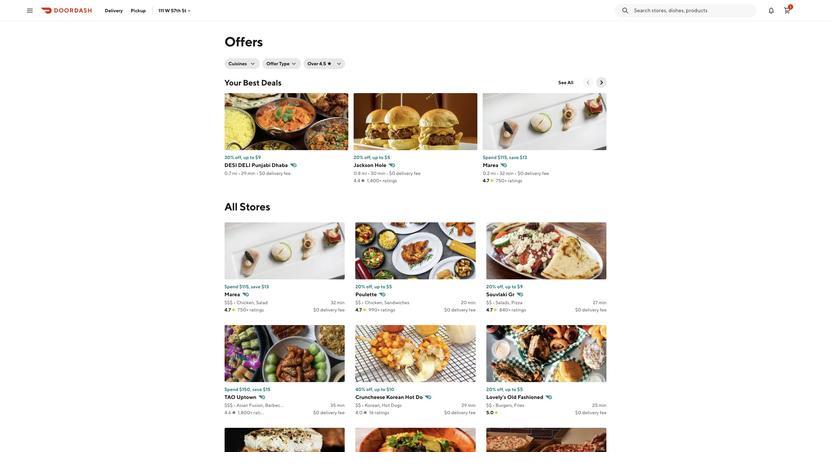 Task type: locate. For each thing, give the bounding box(es) containing it.
marea up 0.2
[[483, 162, 499, 169]]

0 vertical spatial all
[[568, 80, 574, 85]]

1 horizontal spatial chicken,
[[365, 300, 384, 306]]

1 horizontal spatial hot
[[405, 395, 415, 401]]

ratings down $$ • chicken, sandwiches
[[381, 308, 395, 313]]

$$ up 5.0
[[487, 403, 492, 409]]

0 vertical spatial $13
[[520, 155, 527, 160]]

$115, up 0.2 mi • 32 min • $0 delivery fee on the right of the page
[[498, 155, 509, 160]]

$0 delivery fee for cruncheese korean hot do
[[445, 411, 476, 416]]

1 chicken, from the left
[[237, 300, 255, 306]]

$115, for $0
[[239, 285, 250, 290]]

$0 delivery fee
[[314, 308, 345, 313], [445, 308, 476, 313], [576, 308, 607, 313], [314, 411, 345, 416], [445, 411, 476, 416], [576, 411, 607, 416]]

20% for souvlaki gr
[[487, 285, 496, 290]]

1 button
[[781, 4, 794, 17]]

0 horizontal spatial chicken,
[[237, 300, 255, 306]]

$150,
[[239, 387, 252, 393]]

$$$ • asian fusion, barbecue
[[225, 403, 286, 409]]

$$$ for tao uptown
[[225, 403, 233, 409]]

111 w 57th st button
[[158, 8, 192, 13]]

20% up jackson
[[354, 155, 364, 160]]

$0 delivery fee down 27
[[576, 308, 607, 313]]

29
[[241, 171, 247, 176], [462, 403, 467, 409]]

1 horizontal spatial marea
[[483, 162, 499, 169]]

spend $115, save $13 up $$$ • chicken, salad
[[225, 285, 269, 290]]

deals
[[261, 78, 282, 87]]

fries
[[514, 403, 525, 409]]

1 vertical spatial 32
[[331, 300, 336, 306]]

0 horizontal spatial spend $115, save $13
[[225, 285, 269, 290]]

0 horizontal spatial $115,
[[239, 285, 250, 290]]

111
[[158, 8, 164, 13]]

to up $$ • chicken, sandwiches
[[381, 285, 386, 290]]

$$ down the souvlaki at right
[[487, 300, 492, 306]]

dhaba
[[272, 162, 288, 169]]

up up deli
[[243, 155, 249, 160]]

$0 delivery fee down the 35
[[314, 411, 345, 416]]

20% off, up to $5 up old
[[487, 387, 523, 393]]

4.7 left the 990+
[[356, 308, 362, 313]]

30
[[371, 171, 377, 176]]

0 horizontal spatial all
[[225, 201, 238, 213]]

0.2
[[483, 171, 490, 176]]

4.5
[[319, 61, 326, 66]]

32
[[500, 171, 505, 176], [331, 300, 336, 306]]

25 min
[[593, 403, 607, 409]]

hot
[[405, 395, 415, 401], [382, 403, 390, 409]]

fee
[[284, 171, 291, 176], [414, 171, 421, 176], [543, 171, 549, 176], [338, 308, 345, 313], [469, 308, 476, 313], [600, 308, 607, 313], [338, 411, 345, 416], [469, 411, 476, 416], [600, 411, 607, 416]]

1 horizontal spatial 32
[[500, 171, 505, 176]]

1 horizontal spatial 750+ ratings
[[496, 178, 523, 184]]

750+ ratings down 0.2 mi • 32 min • $0 delivery fee on the right of the page
[[496, 178, 523, 184]]

ratings down pizza
[[512, 308, 526, 313]]

750+ ratings down $$$ • chicken, salad
[[238, 308, 264, 313]]

$5 up $$ • chicken, sandwiches
[[387, 285, 392, 290]]

delivery for lovely's old fashioned
[[583, 411, 599, 416]]

0 vertical spatial 32
[[500, 171, 505, 176]]

1 vertical spatial $13
[[262, 285, 269, 290]]

up up poulette
[[374, 285, 380, 290]]

ratings down $$ • korean, hot dogs
[[375, 411, 389, 416]]

111 w 57th st
[[158, 8, 187, 13]]

0 vertical spatial save
[[510, 155, 519, 160]]

$0 delivery fee down 29 min on the right bottom
[[445, 411, 476, 416]]

750+ down 0.2 mi • 32 min • $0 delivery fee on the right of the page
[[496, 178, 507, 184]]

off, for jackson hole
[[365, 155, 372, 160]]

marea up $$$ • chicken, salad
[[225, 292, 240, 298]]

4.7 left 840+
[[487, 308, 493, 313]]

to up hole in the top left of the page
[[379, 155, 384, 160]]

$5 up lovely's old fashioned
[[518, 387, 523, 393]]

32 min
[[331, 300, 345, 306]]

57th
[[171, 8, 181, 13]]

up for desi deli punjabi dhaba
[[243, 155, 249, 160]]

mi right 0.8
[[362, 171, 367, 176]]

750+ down $$$ • chicken, salad
[[238, 308, 249, 313]]

to left $10
[[381, 387, 386, 393]]

1 vertical spatial spend
[[225, 285, 239, 290]]

$13 for 750+ ratings
[[520, 155, 527, 160]]

1 vertical spatial $115,
[[239, 285, 250, 290]]

fashioned
[[518, 395, 544, 401]]

0 vertical spatial $5
[[385, 155, 390, 160]]

save up salad
[[251, 285, 261, 290]]

up up jackson hole
[[373, 155, 378, 160]]

delivery for marea
[[320, 308, 337, 313]]

2 vertical spatial 20% off, up to $5
[[487, 387, 523, 393]]

save left $15
[[252, 387, 262, 393]]

1 vertical spatial spend $115, save $13
[[225, 285, 269, 290]]

$0 for cruncheese korean hot do
[[445, 411, 451, 416]]

mi right 0.2
[[491, 171, 496, 176]]

$9 up desi deli punjabi dhaba
[[255, 155, 261, 160]]

4.7
[[483, 178, 490, 184], [225, 308, 231, 313], [356, 308, 362, 313], [487, 308, 493, 313]]

ratings down salad
[[250, 308, 264, 313]]

$0 delivery fee down '32 min'
[[314, 308, 345, 313]]

2 chicken, from the left
[[365, 300, 384, 306]]

840+ ratings
[[500, 308, 526, 313]]

0 horizontal spatial $13
[[262, 285, 269, 290]]

1 horizontal spatial spend $115, save $13
[[483, 155, 527, 160]]

spend for 35 min
[[225, 387, 239, 393]]

to up gr
[[512, 285, 517, 290]]

0 horizontal spatial 750+
[[238, 308, 249, 313]]

0 vertical spatial 29
[[241, 171, 247, 176]]

840+
[[500, 308, 511, 313]]

jackson hole
[[354, 162, 387, 169]]

$$ • chicken, sandwiches
[[356, 300, 410, 306]]

over
[[308, 61, 318, 66]]

open menu image
[[26, 6, 34, 14]]

$$$ for marea
[[225, 300, 233, 306]]

spend for 32 min
[[225, 285, 239, 290]]

0 vertical spatial spend $115, save $13
[[483, 155, 527, 160]]

$$ for lovely's old fashioned
[[487, 403, 492, 409]]

lovely's old fashioned
[[487, 395, 544, 401]]

spend $115, save $13
[[483, 155, 527, 160], [225, 285, 269, 290]]

1 vertical spatial 20% off, up to $5
[[356, 285, 392, 290]]

deli
[[238, 162, 251, 169]]

4.0
[[356, 411, 363, 416]]

off, for lovely's old fashioned
[[497, 387, 505, 393]]

up
[[243, 155, 249, 160], [373, 155, 378, 160], [374, 285, 380, 290], [505, 285, 511, 290], [375, 387, 380, 393], [505, 387, 511, 393]]

up for cruncheese korean hot do
[[375, 387, 380, 393]]

lovely's
[[487, 395, 507, 401]]

1 horizontal spatial $13
[[520, 155, 527, 160]]

20% off, up to $5 up poulette
[[356, 285, 392, 290]]

chicken, up the 990+
[[365, 300, 384, 306]]

•
[[238, 171, 240, 176], [256, 171, 258, 176], [368, 171, 370, 176], [387, 171, 389, 176], [497, 171, 499, 176], [515, 171, 517, 176], [234, 300, 236, 306], [362, 300, 364, 306], [493, 300, 495, 306], [234, 403, 236, 409], [362, 403, 364, 409], [493, 403, 495, 409]]

$$ up 4.0
[[356, 403, 361, 409]]

25
[[593, 403, 598, 409]]

2 vertical spatial save
[[252, 387, 262, 393]]

off, right 30%
[[235, 155, 242, 160]]

27
[[593, 300, 598, 306]]

off, up poulette
[[366, 285, 374, 290]]

fee for souvlaki gr
[[600, 308, 607, 313]]

to
[[250, 155, 255, 160], [379, 155, 384, 160], [381, 285, 386, 290], [512, 285, 517, 290], [381, 387, 386, 393], [512, 387, 517, 393]]

20% up poulette
[[356, 285, 365, 290]]

0 horizontal spatial 750+ ratings
[[238, 308, 264, 313]]

0 vertical spatial marea
[[483, 162, 499, 169]]

$13
[[520, 155, 527, 160], [262, 285, 269, 290]]

0 horizontal spatial mi
[[232, 171, 237, 176]]

4.7 for souvlaki gr
[[487, 308, 493, 313]]

1 horizontal spatial $9
[[518, 285, 523, 290]]

spend $115, save $13 up 0.2 mi • 32 min • $0 delivery fee on the right of the page
[[483, 155, 527, 160]]

$0 delivery fee for souvlaki gr
[[576, 308, 607, 313]]

up up cruncheese
[[375, 387, 380, 393]]

min for marea
[[337, 300, 345, 306]]

$0 delivery fee down '20'
[[445, 308, 476, 313]]

to for poulette
[[381, 285, 386, 290]]

fee for poulette
[[469, 308, 476, 313]]

mi right "0.7"
[[232, 171, 237, 176]]

1 vertical spatial $5
[[387, 285, 392, 290]]

1 vertical spatial $$$
[[225, 403, 233, 409]]

$0 for marea
[[314, 308, 320, 313]]

20% up lovely's
[[487, 387, 496, 393]]

1 horizontal spatial $115,
[[498, 155, 509, 160]]

hot left do
[[405, 395, 415, 401]]

marea for $0 delivery fee
[[225, 292, 240, 298]]

ratings down fusion,
[[254, 411, 268, 416]]

do
[[416, 395, 423, 401]]

spend up tao
[[225, 387, 239, 393]]

1 vertical spatial all
[[225, 201, 238, 213]]

marea
[[483, 162, 499, 169], [225, 292, 240, 298]]

20% off, up to $5 for jackson hole
[[354, 155, 390, 160]]

best
[[243, 78, 260, 87]]

0 vertical spatial $115,
[[498, 155, 509, 160]]

w
[[165, 8, 170, 13]]

$0 delivery fee for lovely's old fashioned
[[576, 411, 607, 416]]

tao uptown
[[225, 395, 257, 401]]

$115, up $$$ • chicken, salad
[[239, 285, 250, 290]]

to up lovely's old fashioned
[[512, 387, 517, 393]]

990+
[[369, 308, 380, 313]]

$115,
[[498, 155, 509, 160], [239, 285, 250, 290]]

fee for lovely's old fashioned
[[600, 411, 607, 416]]

1 vertical spatial 750+ ratings
[[238, 308, 264, 313]]

2 mi from the left
[[362, 171, 367, 176]]

2 $$$ from the top
[[225, 403, 233, 409]]

sandwiches
[[385, 300, 410, 306]]

20% for lovely's old fashioned
[[487, 387, 496, 393]]

0 horizontal spatial $9
[[255, 155, 261, 160]]

burgers,
[[496, 403, 514, 409]]

ratings for souvlaki gr
[[512, 308, 526, 313]]

1 vertical spatial marea
[[225, 292, 240, 298]]

over 4.5 button
[[304, 58, 345, 69]]

0 vertical spatial 750+
[[496, 178, 507, 184]]

$0 for tao uptown
[[314, 411, 320, 416]]

1 vertical spatial hot
[[382, 403, 390, 409]]

spend up 0.2
[[483, 155, 497, 160]]

4.7 down $$$ • chicken, salad
[[225, 308, 231, 313]]

0 vertical spatial $$$
[[225, 300, 233, 306]]

desi
[[225, 162, 237, 169]]

2 horizontal spatial mi
[[491, 171, 496, 176]]

all inside "link"
[[568, 80, 574, 85]]

save up 0.2 mi • 32 min • $0 delivery fee on the right of the page
[[510, 155, 519, 160]]

3 mi from the left
[[491, 171, 496, 176]]

2 vertical spatial spend
[[225, 387, 239, 393]]

$13 up salad
[[262, 285, 269, 290]]

0 horizontal spatial hot
[[382, 403, 390, 409]]

up up old
[[505, 387, 511, 393]]

ratings
[[383, 178, 397, 184], [508, 178, 523, 184], [250, 308, 264, 313], [381, 308, 395, 313], [512, 308, 526, 313], [254, 411, 268, 416], [375, 411, 389, 416]]

0 vertical spatial 20% off, up to $5
[[354, 155, 390, 160]]

ratings for marea
[[250, 308, 264, 313]]

$0
[[259, 171, 265, 176], [389, 171, 395, 176], [518, 171, 524, 176], [314, 308, 320, 313], [445, 308, 451, 313], [576, 308, 582, 313], [314, 411, 320, 416], [445, 411, 451, 416], [576, 411, 582, 416]]

all right 'see' on the right of the page
[[568, 80, 574, 85]]

0 vertical spatial hot
[[405, 395, 415, 401]]

2 vertical spatial $5
[[518, 387, 523, 393]]

off, up lovely's
[[497, 387, 505, 393]]

cruncheese korean hot do
[[356, 395, 423, 401]]

$$ down poulette
[[356, 300, 361, 306]]

$0 delivery fee down 25
[[576, 411, 607, 416]]

fee for marea
[[338, 308, 345, 313]]

spend up $$$ • chicken, salad
[[225, 285, 239, 290]]

$10
[[387, 387, 395, 393]]

up up gr
[[505, 285, 511, 290]]

your best deals
[[225, 78, 282, 87]]

to up desi deli punjabi dhaba
[[250, 155, 255, 160]]

pickup button
[[127, 5, 150, 16]]

20% off, up to $5 for lovely's old fashioned
[[487, 387, 523, 393]]

$5
[[385, 155, 390, 160], [387, 285, 392, 290], [518, 387, 523, 393]]

hot down "cruncheese korean hot do"
[[382, 403, 390, 409]]

20% off, up to $5 up jackson hole
[[354, 155, 390, 160]]

1,800+ ratings
[[238, 411, 268, 416]]

min for tao uptown
[[337, 403, 345, 409]]

0 horizontal spatial 29
[[241, 171, 247, 176]]

20% up the souvlaki at right
[[487, 285, 496, 290]]

0.7
[[225, 171, 231, 176]]

off, up souvlaki gr
[[497, 285, 505, 290]]

$$
[[356, 300, 361, 306], [487, 300, 492, 306], [356, 403, 361, 409], [487, 403, 492, 409]]

spend
[[483, 155, 497, 160], [225, 285, 239, 290], [225, 387, 239, 393]]

$13 up 0.2 mi • 32 min • $0 delivery fee on the right of the page
[[520, 155, 527, 160]]

save
[[510, 155, 519, 160], [251, 285, 261, 290], [252, 387, 262, 393]]

your
[[225, 78, 241, 87]]

chicken, left salad
[[237, 300, 255, 306]]

korean
[[386, 395, 404, 401]]

0 horizontal spatial marea
[[225, 292, 240, 298]]

all left stores
[[225, 201, 238, 213]]

1 mi from the left
[[232, 171, 237, 176]]

off, up cruncheese
[[366, 387, 374, 393]]

1 vertical spatial $9
[[518, 285, 523, 290]]

min
[[248, 171, 256, 176], [378, 171, 386, 176], [506, 171, 514, 176], [337, 300, 345, 306], [468, 300, 476, 306], [599, 300, 607, 306], [337, 403, 345, 409], [468, 403, 476, 409], [599, 403, 607, 409]]

next button of carousel image
[[598, 79, 605, 86]]

0 vertical spatial $9
[[255, 155, 261, 160]]

1 horizontal spatial mi
[[362, 171, 367, 176]]

30%
[[225, 155, 234, 160]]

min for lovely's old fashioned
[[599, 403, 607, 409]]

$9 up pizza
[[518, 285, 523, 290]]

1 $$$ from the top
[[225, 300, 233, 306]]

$$$
[[225, 300, 233, 306], [225, 403, 233, 409]]

min for souvlaki gr
[[599, 300, 607, 306]]

off, up jackson hole
[[365, 155, 372, 160]]

1 horizontal spatial 29
[[462, 403, 467, 409]]

$5 up hole in the top left of the page
[[385, 155, 390, 160]]

1 vertical spatial save
[[251, 285, 261, 290]]

delivery for tao uptown
[[320, 411, 337, 416]]

delivery
[[266, 171, 283, 176], [396, 171, 413, 176], [525, 171, 542, 176], [320, 308, 337, 313], [452, 308, 468, 313], [583, 308, 599, 313], [320, 411, 337, 416], [452, 411, 468, 416], [583, 411, 599, 416]]

20% off, up to $5
[[354, 155, 390, 160], [356, 285, 392, 290], [487, 387, 523, 393]]

all
[[568, 80, 574, 85], [225, 201, 238, 213]]

$9
[[255, 155, 261, 160], [518, 285, 523, 290]]

off, for poulette
[[366, 285, 374, 290]]

1 horizontal spatial all
[[568, 80, 574, 85]]

$$ for cruncheese korean hot do
[[356, 403, 361, 409]]

750+ ratings
[[496, 178, 523, 184], [238, 308, 264, 313]]

off,
[[235, 155, 242, 160], [365, 155, 372, 160], [366, 285, 374, 290], [497, 285, 505, 290], [366, 387, 374, 393], [497, 387, 505, 393]]



Task type: describe. For each thing, give the bounding box(es) containing it.
old
[[508, 395, 517, 401]]

$0 for souvlaki gr
[[576, 308, 582, 313]]

1
[[790, 5, 792, 9]]

0.7 mi • 29 min • $0 delivery fee
[[225, 171, 291, 176]]

chicken, for marea
[[237, 300, 255, 306]]

$0 delivery fee for marea
[[314, 308, 345, 313]]

off, for souvlaki gr
[[497, 285, 505, 290]]

type
[[279, 61, 290, 66]]

save for 32 min
[[251, 285, 261, 290]]

$$ for souvlaki gr
[[487, 300, 492, 306]]

salads,
[[496, 300, 511, 306]]

$9 for deli
[[255, 155, 261, 160]]

jackson
[[354, 162, 374, 169]]

5.0
[[487, 411, 494, 416]]

cuisines
[[229, 61, 247, 66]]

$$ • burgers, fries
[[487, 403, 525, 409]]

delivery button
[[101, 5, 127, 16]]

off, for cruncheese korean hot do
[[366, 387, 374, 393]]

$5 for lovely's old fashioned
[[518, 387, 523, 393]]

ratings for cruncheese korean hot do
[[375, 411, 389, 416]]

dogs
[[391, 403, 402, 409]]

barbecue
[[265, 403, 286, 409]]

offer type
[[267, 61, 290, 66]]

0 items, open order cart image
[[784, 6, 792, 14]]

ratings down 0.2 mi • 32 min • $0 delivery fee on the right of the page
[[508, 178, 523, 184]]

20% off, up to $9
[[487, 285, 523, 290]]

to for souvlaki gr
[[512, 285, 517, 290]]

$115, for 750+
[[498, 155, 509, 160]]

Store search: begin typing to search for stores available on DoorDash text field
[[634, 7, 753, 14]]

delivery for cruncheese korean hot do
[[452, 411, 468, 416]]

off, for desi deli punjabi dhaba
[[235, 155, 242, 160]]

previous button of carousel image
[[585, 79, 592, 86]]

see all
[[559, 80, 574, 85]]

min for cruncheese korean hot do
[[468, 403, 476, 409]]

see all link
[[555, 77, 578, 88]]

0.2 mi • 32 min • $0 delivery fee
[[483, 171, 549, 176]]

gr
[[509, 292, 515, 298]]

offer
[[267, 61, 278, 66]]

0.8 mi • 30 min • $0 delivery fee
[[354, 171, 421, 176]]

$0 delivery fee for tao uptown
[[314, 411, 345, 416]]

ratings down 0.8 mi • 30 min • $0 delivery fee
[[383, 178, 397, 184]]

$$ • salads, pizza
[[487, 300, 523, 306]]

1 horizontal spatial 750+
[[496, 178, 507, 184]]

4.6
[[225, 411, 231, 416]]

4.7 down 0.2
[[483, 178, 490, 184]]

your best deals link
[[225, 77, 282, 88]]

20% for jackson hole
[[354, 155, 364, 160]]

chicken, for poulette
[[365, 300, 384, 306]]

0 horizontal spatial 32
[[331, 300, 336, 306]]

save for 35 min
[[252, 387, 262, 393]]

st
[[182, 8, 187, 13]]

1,400+ ratings
[[367, 178, 397, 184]]

desi deli punjabi dhaba
[[225, 162, 288, 169]]

1,400+
[[367, 178, 382, 184]]

$0 delivery fee for poulette
[[445, 308, 476, 313]]

1 vertical spatial 750+
[[238, 308, 249, 313]]

0.8
[[354, 171, 361, 176]]

1 vertical spatial 29
[[462, 403, 467, 409]]

4.4
[[354, 178, 361, 184]]

all stores
[[225, 201, 270, 213]]

$0 for lovely's old fashioned
[[576, 411, 582, 416]]

20% for poulette
[[356, 285, 365, 290]]

$0 for poulette
[[445, 308, 451, 313]]

40% off, up to $10
[[356, 387, 395, 393]]

fusion,
[[249, 403, 264, 409]]

souvlaki
[[487, 292, 508, 298]]

$$ for poulette
[[356, 300, 361, 306]]

notification bell image
[[768, 6, 776, 14]]

korean,
[[365, 403, 381, 409]]

hole
[[375, 162, 387, 169]]

990+ ratings
[[369, 308, 395, 313]]

$15
[[263, 387, 271, 393]]

4.7 for poulette
[[356, 308, 362, 313]]

punjabi
[[252, 162, 271, 169]]

fee for cruncheese korean hot do
[[469, 411, 476, 416]]

20 min
[[461, 300, 476, 306]]

asian
[[237, 403, 248, 409]]

to for lovely's old fashioned
[[512, 387, 517, 393]]

$9 for gr
[[518, 285, 523, 290]]

over 4.5
[[308, 61, 326, 66]]

offer type button
[[263, 58, 301, 69]]

cuisines button
[[225, 58, 260, 69]]

spend $115, save $13 for $0
[[225, 285, 269, 290]]

$5 for jackson hole
[[385, 155, 390, 160]]

16 ratings
[[369, 411, 389, 416]]

mi for jackson
[[362, 171, 367, 176]]

spend $115, save $13 for 750+
[[483, 155, 527, 160]]

mi for desi
[[232, 171, 237, 176]]

marea for 750+ ratings
[[483, 162, 499, 169]]

35 min
[[331, 403, 345, 409]]

see
[[559, 80, 567, 85]]

stores
[[240, 201, 270, 213]]

20% off, up to $5 for poulette
[[356, 285, 392, 290]]

poulette
[[356, 292, 377, 298]]

$5 for poulette
[[387, 285, 392, 290]]

16
[[369, 411, 374, 416]]

$$ • korean, hot dogs
[[356, 403, 402, 409]]

29 min
[[462, 403, 476, 409]]

$13 for $0 delivery fee
[[262, 285, 269, 290]]

offers
[[225, 34, 263, 49]]

pickup
[[131, 8, 146, 13]]

min for poulette
[[468, 300, 476, 306]]

delivery for poulette
[[452, 308, 468, 313]]

fee for tao uptown
[[338, 411, 345, 416]]

tao
[[225, 395, 236, 401]]

pizza
[[512, 300, 523, 306]]

up for souvlaki gr
[[505, 285, 511, 290]]

0 vertical spatial spend
[[483, 155, 497, 160]]

0 vertical spatial 750+ ratings
[[496, 178, 523, 184]]

1,800+
[[238, 411, 253, 416]]

uptown
[[237, 395, 257, 401]]

spend $150, save $15
[[225, 387, 271, 393]]

delivery
[[105, 8, 123, 13]]

30% off, up to $9
[[225, 155, 261, 160]]

up for jackson hole
[[373, 155, 378, 160]]

ratings for tao uptown
[[254, 411, 268, 416]]

delivery for souvlaki gr
[[583, 308, 599, 313]]

4.7 for marea
[[225, 308, 231, 313]]

up for poulette
[[374, 285, 380, 290]]

to for jackson hole
[[379, 155, 384, 160]]

up for lovely's old fashioned
[[505, 387, 511, 393]]

35
[[331, 403, 336, 409]]

to for desi deli punjabi dhaba
[[250, 155, 255, 160]]

to for cruncheese korean hot do
[[381, 387, 386, 393]]

cruncheese
[[356, 395, 385, 401]]

ratings for poulette
[[381, 308, 395, 313]]



Task type: vqa. For each thing, say whether or not it's contained in the screenshot.
Factory Combinations button
no



